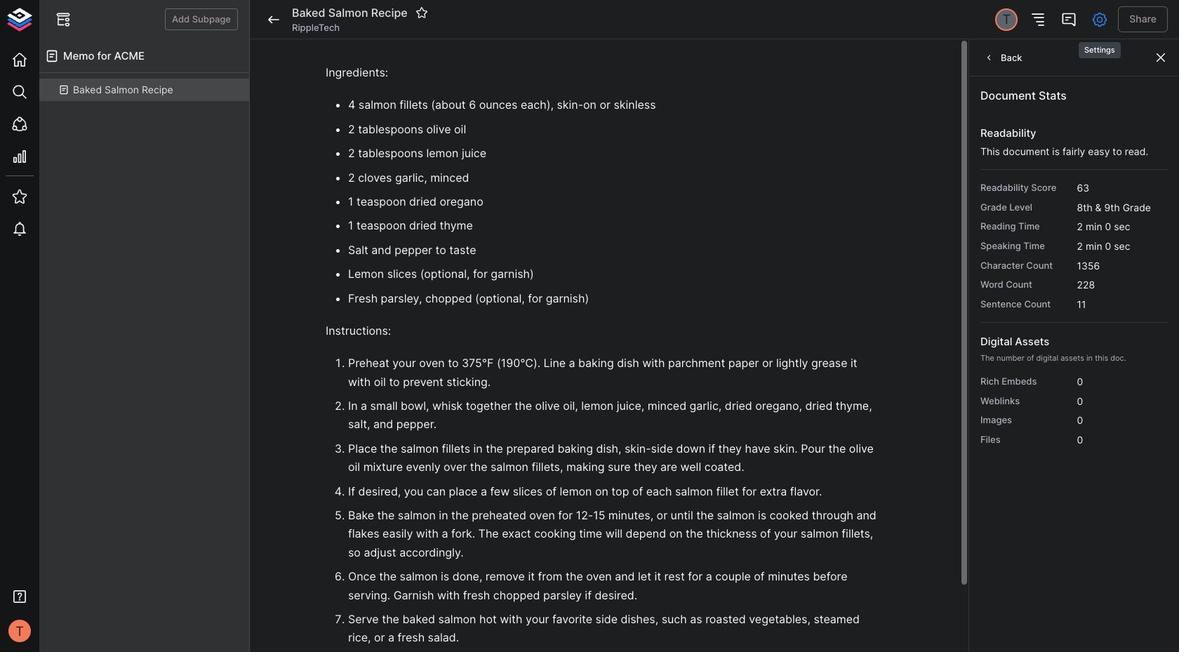 Task type: describe. For each thing, give the bounding box(es) containing it.
settings image
[[1092, 11, 1109, 28]]

go back image
[[265, 11, 282, 28]]

table of contents image
[[1030, 11, 1047, 28]]

comments image
[[1061, 11, 1078, 28]]

favorite image
[[416, 7, 428, 19]]



Task type: locate. For each thing, give the bounding box(es) containing it.
hide wiki image
[[55, 11, 72, 28]]

tooltip
[[1078, 32, 1123, 60]]



Task type: vqa. For each thing, say whether or not it's contained in the screenshot.
Comments icon
yes



